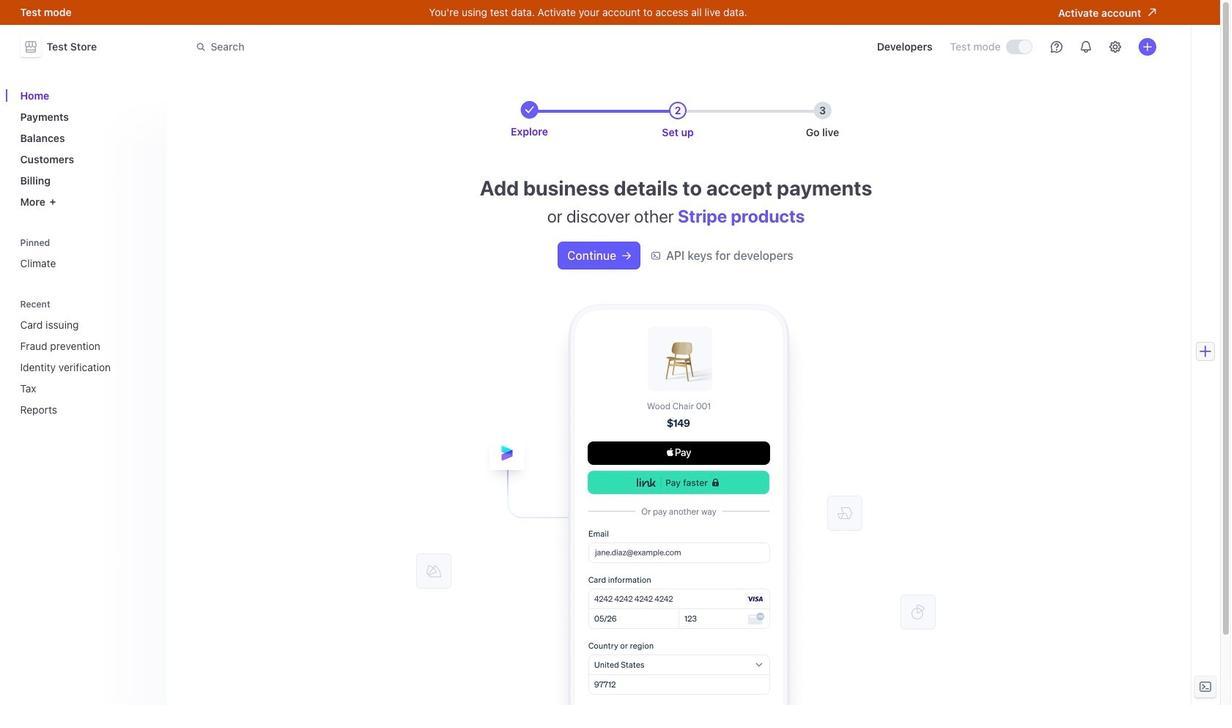 Task type: locate. For each thing, give the bounding box(es) containing it.
Test mode checkbox
[[1007, 40, 1032, 54]]

None search field
[[187, 33, 601, 60]]

edit pins image
[[143, 239, 152, 247]]

Search text field
[[187, 33, 601, 60]]

1 recent element from the top
[[14, 294, 158, 422]]

recent element
[[14, 294, 158, 422], [14, 313, 158, 422]]

svg image
[[622, 252, 631, 260]]



Task type: describe. For each thing, give the bounding box(es) containing it.
pinned element
[[14, 233, 158, 276]]

core navigation links element
[[14, 84, 158, 214]]

help image
[[1051, 41, 1062, 53]]

settings image
[[1109, 41, 1121, 53]]

2 recent element from the top
[[14, 313, 158, 422]]

notifications image
[[1080, 41, 1092, 53]]

clear history image
[[143, 300, 152, 309]]



Task type: vqa. For each thing, say whether or not it's contained in the screenshot.
Oct
no



